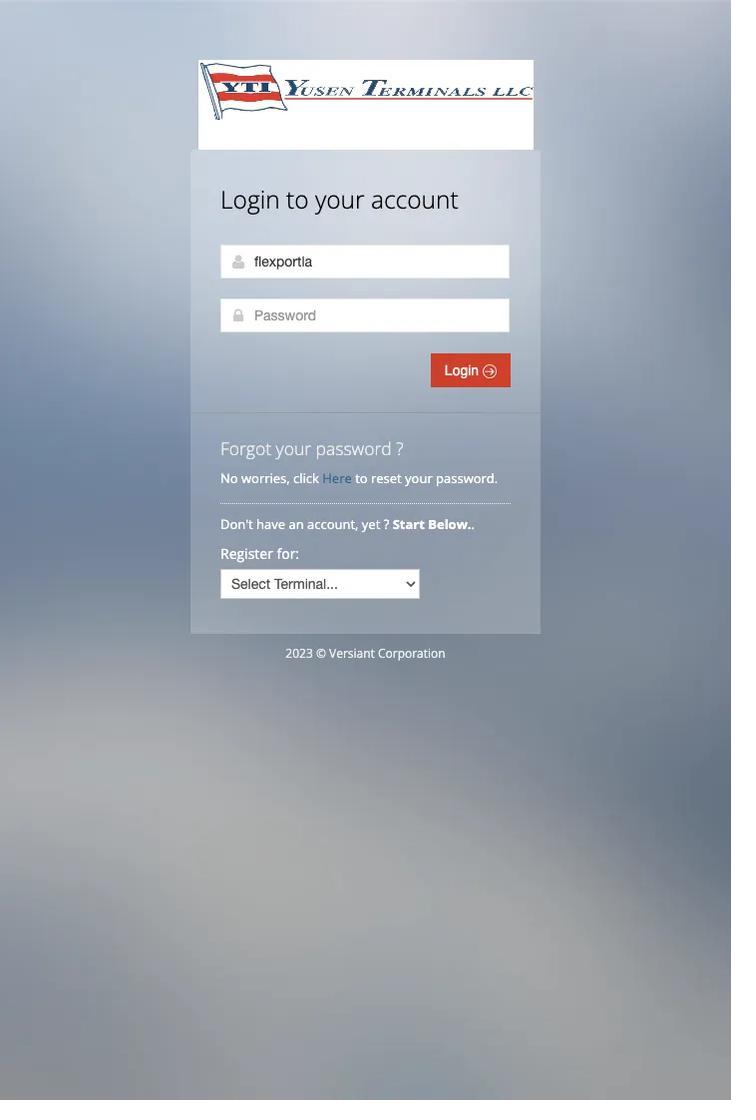 Task type: vqa. For each thing, say whether or not it's contained in the screenshot.
The Payment
no



Task type: locate. For each thing, give the bounding box(es) containing it.
0 horizontal spatial to
[[287, 183, 309, 216]]

1 vertical spatial your
[[276, 436, 312, 460]]

.
[[472, 515, 475, 533]]

click
[[294, 469, 319, 487]]

login inside "button"
[[445, 362, 483, 378]]

1 vertical spatial login
[[445, 362, 483, 378]]

account
[[371, 183, 459, 216]]

an
[[289, 515, 304, 533]]

0 vertical spatial your
[[315, 183, 365, 216]]

your up click at the top
[[276, 436, 312, 460]]

don't have an account, yet ? start below. .
[[221, 515, 479, 533]]

Password password field
[[221, 299, 510, 332]]

?
[[397, 436, 404, 460], [384, 515, 390, 533]]

? up reset
[[397, 436, 404, 460]]

2023
[[286, 645, 313, 662]]

1 horizontal spatial login
[[445, 362, 483, 378]]

? inside forgot your password ? no worries, click here to reset your password.
[[397, 436, 404, 460]]

login
[[221, 183, 280, 216], [445, 362, 483, 378]]

password
[[316, 436, 392, 460]]

2 horizontal spatial your
[[405, 469, 433, 487]]

0 vertical spatial ?
[[397, 436, 404, 460]]

0 vertical spatial login
[[221, 183, 280, 216]]

1 horizontal spatial your
[[315, 183, 365, 216]]

? right yet
[[384, 515, 390, 533]]

worries,
[[242, 469, 290, 487]]

versiant
[[329, 645, 375, 662]]

0 horizontal spatial your
[[276, 436, 312, 460]]

forgot your password ? no worries, click here to reset your password.
[[221, 436, 498, 487]]

have
[[257, 515, 286, 533]]

0 horizontal spatial login
[[221, 183, 280, 216]]

0 vertical spatial to
[[287, 183, 309, 216]]

corporation
[[378, 645, 446, 662]]

to
[[287, 183, 309, 216], [356, 469, 368, 487]]

no
[[221, 469, 238, 487]]

register
[[221, 544, 273, 563]]

1 vertical spatial to
[[356, 469, 368, 487]]

login to your account
[[221, 183, 459, 216]]

to up username text field
[[287, 183, 309, 216]]

to right here link
[[356, 469, 368, 487]]

lock image
[[231, 307, 247, 323]]

0 horizontal spatial ?
[[384, 515, 390, 533]]

your right reset
[[405, 469, 433, 487]]

1 horizontal spatial ?
[[397, 436, 404, 460]]

1 horizontal spatial to
[[356, 469, 368, 487]]

here link
[[323, 469, 352, 487]]

login for login to your account
[[221, 183, 280, 216]]

password.
[[436, 469, 498, 487]]

your
[[315, 183, 365, 216], [276, 436, 312, 460], [405, 469, 433, 487]]

below.
[[429, 515, 472, 533]]

2 vertical spatial your
[[405, 469, 433, 487]]

your up username text field
[[315, 183, 365, 216]]



Task type: describe. For each thing, give the bounding box(es) containing it.
swapright image
[[483, 364, 497, 378]]

login button
[[431, 353, 511, 387]]

user image
[[231, 254, 247, 270]]

reset
[[371, 469, 402, 487]]

don't
[[221, 515, 253, 533]]

1 vertical spatial ?
[[384, 515, 390, 533]]

here
[[323, 469, 352, 487]]

register for:
[[221, 544, 300, 563]]

for:
[[277, 544, 300, 563]]

yet
[[362, 515, 381, 533]]

start
[[393, 515, 425, 533]]

forgot
[[221, 436, 272, 460]]

©
[[316, 645, 326, 662]]

2023 © versiant corporation
[[286, 645, 446, 662]]

login for login
[[445, 362, 483, 378]]

to inside forgot your password ? no worries, click here to reset your password.
[[356, 469, 368, 487]]

Username text field
[[221, 245, 510, 279]]

account,
[[308, 515, 359, 533]]



